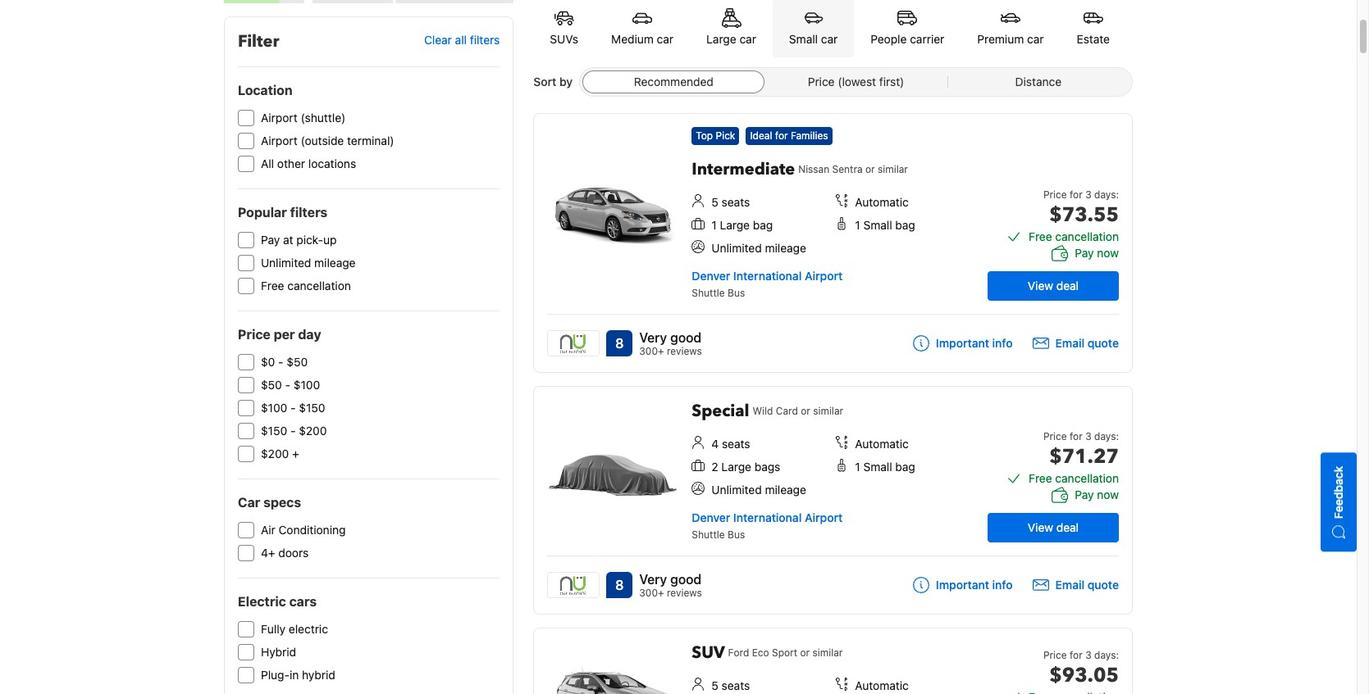 Task type: locate. For each thing, give the bounding box(es) containing it.
0 vertical spatial $50
[[287, 355, 308, 369]]

1 vertical spatial denver international airport button
[[692, 511, 843, 525]]

2 days: from the top
[[1094, 431, 1119, 443]]

0 vertical spatial $200
[[299, 424, 327, 438]]

0 vertical spatial international
[[733, 269, 802, 283]]

1 important info from the top
[[936, 336, 1013, 350]]

cancellation for $73.55
[[1055, 230, 1119, 244]]

2 very good 300+ reviews from the top
[[639, 573, 702, 600]]

0 vertical spatial very good 300+ reviews
[[639, 331, 702, 358]]

shuttle for 1st denver international airport 'button' from the bottom
[[692, 529, 725, 541]]

special wild card or similar
[[692, 400, 843, 423]]

mileage for 5 seats
[[765, 241, 806, 255]]

pay now for $71.27
[[1075, 488, 1119, 502]]

location
[[238, 83, 293, 98]]

car up price (lowest first)
[[821, 32, 838, 46]]

for
[[775, 130, 788, 142], [1070, 189, 1083, 201], [1070, 431, 1083, 443], [1070, 650, 1083, 662]]

car for small car
[[821, 32, 838, 46]]

1 vertical spatial shuttle
[[692, 529, 725, 541]]

1 vertical spatial mileage
[[314, 256, 356, 270]]

similar right card
[[813, 405, 843, 418]]

seats up 1 large bag
[[722, 195, 750, 209]]

sort
[[534, 75, 557, 89]]

3 car from the left
[[821, 32, 838, 46]]

2 email from the top
[[1056, 578, 1085, 592]]

1 vertical spatial 5
[[712, 679, 719, 693]]

view deal down $73.55
[[1028, 279, 1079, 293]]

1 car from the left
[[657, 32, 674, 46]]

1 reviews from the top
[[667, 345, 702, 358]]

1 view deal from the top
[[1028, 279, 1079, 293]]

1 very from the top
[[639, 331, 667, 345]]

1 supplied by nu car rental image from the top
[[548, 331, 599, 356]]

1 vertical spatial view
[[1028, 521, 1053, 535]]

mileage
[[765, 241, 806, 255], [314, 256, 356, 270], [765, 483, 806, 497]]

very good 300+ reviews for first customer rating 8 very good element from the bottom of the page
[[639, 573, 702, 600]]

cancellation down $71.27
[[1055, 472, 1119, 486]]

unlimited mileage down bags
[[712, 483, 806, 497]]

email quote
[[1056, 336, 1119, 350], [1056, 578, 1119, 592]]

1 now from the top
[[1097, 246, 1119, 260]]

denver for 1st denver international airport 'button' from the bottom
[[692, 511, 730, 525]]

for for $73.55
[[1070, 189, 1083, 201]]

1 vertical spatial view deal button
[[988, 514, 1119, 543]]

similar inside suv ford eco sport or similar
[[813, 647, 843, 660]]

1 vertical spatial view deal
[[1028, 521, 1079, 535]]

$150 up '$150 - $200'
[[299, 401, 325, 415]]

$0 - $50
[[261, 355, 308, 369]]

customer rating 8 very good element
[[639, 328, 702, 348], [639, 570, 702, 590]]

2 vertical spatial days:
[[1094, 650, 1119, 662]]

days: for $73.55
[[1094, 189, 1119, 201]]

3 inside price for 3 days: $73.55
[[1086, 189, 1092, 201]]

price inside price for 3 days: $73.55
[[1044, 189, 1067, 201]]

2 vertical spatial unlimited mileage
[[712, 483, 806, 497]]

all
[[455, 33, 467, 47]]

1 vertical spatial supplied by nu car rental image
[[548, 573, 599, 598]]

2 product card group from the top
[[534, 386, 1139, 615]]

1 vertical spatial email quote
[[1056, 578, 1119, 592]]

price
[[808, 75, 835, 89], [1044, 189, 1067, 201], [238, 327, 271, 342], [1044, 431, 1067, 443], [1044, 650, 1067, 662]]

2 vertical spatial large
[[721, 460, 752, 474]]

large right 2
[[721, 460, 752, 474]]

shuttle
[[692, 287, 725, 299], [692, 529, 725, 541]]

unlimited down 2 large bags
[[712, 483, 762, 497]]

2 important info button from the top
[[913, 578, 1013, 594]]

plug-
[[261, 669, 290, 683]]

bus down 2 large bags
[[728, 529, 745, 541]]

$50 - $100
[[261, 378, 320, 392]]

2 automatic from the top
[[855, 437, 909, 451]]

unlimited down the at at the top left of page
[[261, 256, 311, 270]]

3 inside price for 3 days: $93.05
[[1086, 650, 1092, 662]]

days: up $73.55
[[1094, 189, 1119, 201]]

1 days: from the top
[[1094, 189, 1119, 201]]

1 vertical spatial reviews
[[667, 587, 702, 600]]

2 vertical spatial 3
[[1086, 650, 1092, 662]]

5 seats up 1 large bag
[[712, 195, 750, 209]]

1 vertical spatial product card group
[[534, 386, 1139, 615]]

mileage for 4 seats
[[765, 483, 806, 497]]

2 customer rating 8 very good element from the top
[[639, 570, 702, 590]]

2 8 from the top
[[615, 578, 624, 593]]

$50 up $50 - $100 on the left bottom of the page
[[287, 355, 308, 369]]

2 5 from the top
[[712, 679, 719, 693]]

info for 1st important info button from the bottom
[[992, 578, 1013, 592]]

or inside special wild card or similar
[[801, 405, 810, 418]]

large for 5
[[720, 218, 750, 232]]

1 vertical spatial email
[[1056, 578, 1085, 592]]

days:
[[1094, 189, 1119, 201], [1094, 431, 1119, 443], [1094, 650, 1119, 662]]

denver down 2
[[692, 511, 730, 525]]

car right premium
[[1027, 32, 1044, 46]]

view deal button for $71.27
[[988, 514, 1119, 543]]

days: up the $93.05
[[1094, 650, 1119, 662]]

0 vertical spatial or
[[866, 163, 875, 176]]

free down $73.55
[[1029, 230, 1052, 244]]

small
[[789, 32, 818, 46], [863, 218, 892, 232], [863, 460, 892, 474]]

2 bus from the top
[[728, 529, 745, 541]]

$200 left +
[[261, 447, 289, 461]]

mileage down 1 large bag
[[765, 241, 806, 255]]

denver international airport shuttle bus down bags
[[692, 511, 843, 541]]

0 vertical spatial shuttle
[[692, 287, 725, 299]]

0 vertical spatial small
[[789, 32, 818, 46]]

3 up the $93.05
[[1086, 650, 1092, 662]]

denver international airport shuttle bus for 1st denver international airport 'button' from the bottom
[[692, 511, 843, 541]]

0 vertical spatial info
[[992, 336, 1013, 350]]

seats for special
[[722, 437, 750, 451]]

denver international airport shuttle bus down 1 large bag
[[692, 269, 843, 299]]

now
[[1097, 246, 1119, 260], [1097, 488, 1119, 502]]

1 vertical spatial very good 300+ reviews
[[639, 573, 702, 600]]

$93.05
[[1050, 663, 1119, 690]]

1 vertical spatial bus
[[728, 529, 745, 541]]

pick
[[716, 130, 735, 142]]

for right ideal
[[775, 130, 788, 142]]

denver down 1 large bag
[[692, 269, 730, 283]]

clear
[[424, 33, 452, 47]]

seats
[[722, 195, 750, 209], [722, 437, 750, 451], [722, 679, 750, 693]]

now for $73.55
[[1097, 246, 1119, 260]]

international down 1 large bag
[[733, 269, 802, 283]]

filters inside button
[[470, 33, 500, 47]]

deal down $73.55
[[1057, 279, 1079, 293]]

2 1 small bag from the top
[[855, 460, 915, 474]]

4 car from the left
[[1027, 32, 1044, 46]]

air conditioning
[[261, 523, 346, 537]]

free down $71.27
[[1029, 472, 1052, 486]]

1 important from the top
[[936, 336, 989, 350]]

quote
[[1088, 336, 1119, 350], [1088, 578, 1119, 592]]

1 horizontal spatial $200
[[299, 424, 327, 438]]

similar
[[878, 163, 908, 176], [813, 405, 843, 418], [813, 647, 843, 660]]

cancellation for $71.27
[[1055, 472, 1119, 486]]

$150
[[299, 401, 325, 415], [261, 424, 287, 438]]

2 info from the top
[[992, 578, 1013, 592]]

3 for $71.27
[[1086, 431, 1092, 443]]

for up $73.55
[[1070, 189, 1083, 201]]

unlimited
[[712, 241, 762, 255], [261, 256, 311, 270], [712, 483, 762, 497]]

1 vertical spatial or
[[801, 405, 810, 418]]

conditioning
[[279, 523, 346, 537]]

denver international airport shuttle bus
[[692, 269, 843, 299], [692, 511, 843, 541]]

cancellation down pick-
[[287, 279, 351, 293]]

300+ for first customer rating 8 very good element from the bottom of the page
[[639, 587, 664, 600]]

-
[[278, 355, 284, 369], [285, 378, 291, 392], [291, 401, 296, 415], [290, 424, 296, 438]]

days: inside price for 3 days: $71.27
[[1094, 431, 1119, 443]]

3 days: from the top
[[1094, 650, 1119, 662]]

cancellation down $73.55
[[1055, 230, 1119, 244]]

days: inside price for 3 days: $73.55
[[1094, 189, 1119, 201]]

mileage down up
[[314, 256, 356, 270]]

1 8 from the top
[[615, 336, 624, 351]]

recommended
[[634, 75, 714, 89]]

for inside price for 3 days: $93.05
[[1070, 650, 1083, 662]]

1 vertical spatial similar
[[813, 405, 843, 418]]

0 vertical spatial automatic
[[855, 195, 909, 209]]

free down the at at the top left of page
[[261, 279, 284, 293]]

3 automatic from the top
[[855, 679, 909, 693]]

suvs
[[550, 32, 578, 46]]

price inside price for 3 days: $93.05
[[1044, 650, 1067, 662]]

very for first customer rating 8 very good element from the bottom of the page
[[639, 573, 667, 587]]

reviews up suv
[[667, 587, 702, 600]]

or inside suv ford eco sport or similar
[[800, 647, 810, 660]]

filters up pick-
[[290, 205, 328, 220]]

1 vertical spatial email quote button
[[1033, 578, 1119, 594]]

price per day
[[238, 327, 321, 342]]

free cancellation down pick-
[[261, 279, 351, 293]]

or
[[866, 163, 875, 176], [801, 405, 810, 418], [800, 647, 810, 660]]

supplied by nu car rental image
[[548, 331, 599, 356], [548, 573, 599, 598]]

1 vertical spatial 8
[[615, 578, 624, 593]]

1 vertical spatial automatic
[[855, 437, 909, 451]]

5 seats
[[712, 195, 750, 209], [712, 679, 750, 693]]

similar right "sport"
[[813, 647, 843, 660]]

2 vertical spatial product card group
[[534, 628, 1133, 695]]

5 down suv
[[712, 679, 719, 693]]

sport
[[772, 647, 798, 660]]

free cancellation down $71.27
[[1029, 472, 1119, 486]]

2 view deal button from the top
[[988, 514, 1119, 543]]

2 vertical spatial automatic
[[855, 679, 909, 693]]

denver international airport button down bags
[[692, 511, 843, 525]]

reviews up special
[[667, 345, 702, 358]]

1 vertical spatial $100
[[261, 401, 287, 415]]

0 vertical spatial 5
[[712, 195, 719, 209]]

2 vertical spatial cancellation
[[1055, 472, 1119, 486]]

1 deal from the top
[[1057, 279, 1079, 293]]

0 vertical spatial large
[[706, 32, 736, 46]]

0 vertical spatial supplied by nu car rental image
[[548, 331, 599, 356]]

0 vertical spatial denver
[[692, 269, 730, 283]]

very good 300+ reviews
[[639, 331, 702, 358], [639, 573, 702, 600]]

pay down $73.55
[[1075, 246, 1094, 260]]

1 view deal button from the top
[[988, 272, 1119, 301]]

1 vertical spatial good
[[670, 573, 702, 587]]

1 view from the top
[[1028, 279, 1053, 293]]

- up '$150 - $200'
[[291, 401, 296, 415]]

- for $50
[[285, 378, 291, 392]]

2 vertical spatial seats
[[722, 679, 750, 693]]

$200 up +
[[299, 424, 327, 438]]

large for 4
[[721, 460, 752, 474]]

unlimited for 5 seats
[[712, 241, 762, 255]]

for inside price for 3 days: $73.55
[[1070, 189, 1083, 201]]

2 vertical spatial small
[[863, 460, 892, 474]]

1 automatic from the top
[[855, 195, 909, 209]]

electric
[[289, 623, 328, 637]]

1 horizontal spatial filters
[[470, 33, 500, 47]]

1 3 from the top
[[1086, 189, 1092, 201]]

day
[[298, 327, 321, 342]]

pay now down $73.55
[[1075, 246, 1119, 260]]

good
[[670, 331, 702, 345], [670, 573, 702, 587]]

now down $73.55
[[1097, 246, 1119, 260]]

1 horizontal spatial $150
[[299, 401, 325, 415]]

3 up $73.55
[[1086, 189, 1092, 201]]

0 vertical spatial filters
[[470, 33, 500, 47]]

0 vertical spatial good
[[670, 331, 702, 345]]

view for $71.27
[[1028, 521, 1053, 535]]

1 small bag for 1 large bag
[[855, 218, 915, 232]]

1 vertical spatial large
[[720, 218, 750, 232]]

$50 down $0
[[261, 378, 282, 392]]

fully electric
[[261, 623, 328, 637]]

or right "sport"
[[800, 647, 810, 660]]

shuttle down 1 large bag
[[692, 287, 725, 299]]

1 denver international airport button from the top
[[692, 269, 843, 283]]

1 email quote button from the top
[[1033, 336, 1119, 352]]

0 vertical spatial email quote button
[[1033, 336, 1119, 352]]

bus
[[728, 287, 745, 299], [728, 529, 745, 541]]

1 shuttle from the top
[[692, 287, 725, 299]]

1 vertical spatial 300+
[[639, 587, 664, 600]]

0 horizontal spatial $100
[[261, 401, 287, 415]]

5 seats down ford
[[712, 679, 750, 693]]

free
[[1029, 230, 1052, 244], [261, 279, 284, 293], [1029, 472, 1052, 486]]

2 vertical spatial mileage
[[765, 483, 806, 497]]

- down $0 - $50 in the left bottom of the page
[[285, 378, 291, 392]]

price up the $93.05
[[1044, 650, 1067, 662]]

price for $93.05
[[1044, 650, 1067, 662]]

pick-
[[296, 233, 323, 247]]

2 deal from the top
[[1057, 521, 1079, 535]]

3 inside price for 3 days: $71.27
[[1086, 431, 1092, 443]]

pay down $71.27
[[1075, 488, 1094, 502]]

2 3 from the top
[[1086, 431, 1092, 443]]

2 important info from the top
[[936, 578, 1013, 592]]

2 important from the top
[[936, 578, 989, 592]]

for inside price for 3 days: $71.27
[[1070, 431, 1083, 443]]

shuttle for first denver international airport 'button' from the top of the page
[[692, 287, 725, 299]]

now down $71.27
[[1097, 488, 1119, 502]]

0 horizontal spatial $150
[[261, 424, 287, 438]]

0 vertical spatial seats
[[722, 195, 750, 209]]

or right card
[[801, 405, 810, 418]]

4 seats
[[712, 437, 750, 451]]

1 5 seats from the top
[[712, 195, 750, 209]]

similar right sentra
[[878, 163, 908, 176]]

important for 1st important info button
[[936, 336, 989, 350]]

2 international from the top
[[733, 511, 802, 525]]

1 very good 300+ reviews from the top
[[639, 331, 702, 358]]

0 vertical spatial days:
[[1094, 189, 1119, 201]]

car
[[657, 32, 674, 46], [740, 32, 756, 46], [821, 32, 838, 46], [1027, 32, 1044, 46]]

$100
[[294, 378, 320, 392], [261, 401, 287, 415]]

2 very from the top
[[639, 573, 667, 587]]

2 denver international airport shuttle bus from the top
[[692, 511, 843, 541]]

2 reviews from the top
[[667, 587, 702, 600]]

0 vertical spatial very
[[639, 331, 667, 345]]

cancellation
[[1055, 230, 1119, 244], [287, 279, 351, 293], [1055, 472, 1119, 486]]

0 vertical spatial view
[[1028, 279, 1053, 293]]

good up suv
[[670, 573, 702, 587]]

days: inside price for 3 days: $93.05
[[1094, 650, 1119, 662]]

1 product card group from the top
[[534, 113, 1139, 373]]

free cancellation down $73.55
[[1029, 230, 1119, 244]]

1 email from the top
[[1056, 336, 1085, 350]]

estate
[[1077, 32, 1110, 46]]

bag for 5 seats
[[895, 218, 915, 232]]

1 300+ from the top
[[639, 345, 664, 358]]

2 vertical spatial similar
[[813, 647, 843, 660]]

0 vertical spatial free cancellation
[[1029, 230, 1119, 244]]

0 vertical spatial important
[[936, 336, 989, 350]]

or inside "intermediate nissan sentra or similar"
[[866, 163, 875, 176]]

pay now
[[1075, 246, 1119, 260], [1075, 488, 1119, 502]]

3 seats from the top
[[722, 679, 750, 693]]

1 vertical spatial important info
[[936, 578, 1013, 592]]

1 vertical spatial unlimited mileage
[[261, 256, 356, 270]]

2 view deal from the top
[[1028, 521, 1079, 535]]

seats down ford
[[722, 679, 750, 693]]

4+ doors
[[261, 546, 309, 560]]

2 car from the left
[[740, 32, 756, 46]]

denver international airport shuttle bus for first denver international airport 'button' from the top of the page
[[692, 269, 843, 299]]

2 quote from the top
[[1088, 578, 1119, 592]]

0 vertical spatial similar
[[878, 163, 908, 176]]

1 quote from the top
[[1088, 336, 1119, 350]]

product card group
[[534, 113, 1139, 373], [534, 386, 1139, 615], [534, 628, 1133, 695]]

1 denver international airport shuttle bus from the top
[[692, 269, 843, 299]]

0 vertical spatial important info
[[936, 336, 1013, 350]]

for up the $93.05
[[1070, 650, 1083, 662]]

0 vertical spatial important info button
[[913, 336, 1013, 352]]

large down intermediate
[[720, 218, 750, 232]]

1 1 small bag from the top
[[855, 218, 915, 232]]

pay now for $73.55
[[1075, 246, 1119, 260]]

$100 up $100 - $150
[[294, 378, 320, 392]]

1 vertical spatial denver
[[692, 511, 730, 525]]

email quote for 1st important info button
[[1056, 336, 1119, 350]]

days: up $71.27
[[1094, 431, 1119, 443]]

2 pay now from the top
[[1075, 488, 1119, 502]]

$200 +
[[261, 447, 299, 461]]

$150 up $200 +
[[261, 424, 287, 438]]

0 vertical spatial deal
[[1057, 279, 1079, 293]]

unlimited mileage down pick-
[[261, 256, 356, 270]]

international down bags
[[733, 511, 802, 525]]

view deal for $73.55
[[1028, 279, 1079, 293]]

price inside price for 3 days: $71.27
[[1044, 431, 1067, 443]]

1 customer rating 8 very good element from the top
[[639, 328, 702, 348]]

pay now down $71.27
[[1075, 488, 1119, 502]]

hybrid
[[302, 669, 335, 683]]

car right medium on the top of the page
[[657, 32, 674, 46]]

2 email quote from the top
[[1056, 578, 1119, 592]]

2 supplied by nu car rental image from the top
[[548, 573, 599, 598]]

similar inside "intermediate nissan sentra or similar"
[[878, 163, 908, 176]]

suv ford eco sport or similar
[[692, 642, 843, 665]]

denver international airport button
[[692, 269, 843, 283], [692, 511, 843, 525]]

0 vertical spatial customer rating 8 very good element
[[639, 328, 702, 348]]

0 vertical spatial unlimited
[[712, 241, 762, 255]]

free cancellation for $73.55
[[1029, 230, 1119, 244]]

1 pay now from the top
[[1075, 246, 1119, 260]]

2 denver from the top
[[692, 511, 730, 525]]

quote for 1st important info button from the bottom
[[1088, 578, 1119, 592]]

sort by element
[[579, 67, 1133, 97]]

0 horizontal spatial $50
[[261, 378, 282, 392]]

2 now from the top
[[1097, 488, 1119, 502]]

0 vertical spatial 1 small bag
[[855, 218, 915, 232]]

0 vertical spatial product card group
[[534, 113, 1139, 373]]

0 vertical spatial free
[[1029, 230, 1052, 244]]

car left small car
[[740, 32, 756, 46]]

reviews
[[667, 345, 702, 358], [667, 587, 702, 600]]

1 vertical spatial small
[[863, 218, 892, 232]]

seats right 4
[[722, 437, 750, 451]]

email for email quote button for 1st important info button
[[1056, 336, 1085, 350]]

distance
[[1015, 75, 1062, 89]]

pay left the at at the top left of page
[[261, 233, 280, 247]]

very good 300+ reviews for first customer rating 8 very good element
[[639, 331, 702, 358]]

1 vertical spatial pay now
[[1075, 488, 1119, 502]]

2 seats from the top
[[722, 437, 750, 451]]

bus down 1 large bag
[[728, 287, 745, 299]]

view deal down $71.27
[[1028, 521, 1079, 535]]

deal
[[1057, 279, 1079, 293], [1057, 521, 1079, 535]]

important info button
[[913, 336, 1013, 352], [913, 578, 1013, 594]]

1 good from the top
[[670, 331, 702, 345]]

price left (lowest at the right top of page
[[808, 75, 835, 89]]

airport (shuttle)
[[261, 111, 346, 125]]

0 vertical spatial 5 seats
[[712, 195, 750, 209]]

0 vertical spatial cancellation
[[1055, 230, 1119, 244]]

unlimited down 1 large bag
[[712, 241, 762, 255]]

2 300+ from the top
[[639, 587, 664, 600]]

for up $71.27
[[1070, 431, 1083, 443]]

medium
[[611, 32, 654, 46]]

2 denver international airport button from the top
[[692, 511, 843, 525]]

locations
[[308, 157, 356, 171]]

3 up $71.27
[[1086, 431, 1092, 443]]

1 vertical spatial important
[[936, 578, 989, 592]]

1 denver from the top
[[692, 269, 730, 283]]

car for medium car
[[657, 32, 674, 46]]

view deal button down $71.27
[[988, 514, 1119, 543]]

5 up 1 large bag
[[712, 195, 719, 209]]

deal down $71.27
[[1057, 521, 1079, 535]]

0 vertical spatial quote
[[1088, 336, 1119, 350]]

2 shuttle from the top
[[692, 529, 725, 541]]

price up $73.55
[[1044, 189, 1067, 201]]

1 vertical spatial now
[[1097, 488, 1119, 502]]

2 vertical spatial unlimited
[[712, 483, 762, 497]]

free for $73.55
[[1029, 230, 1052, 244]]

1 info from the top
[[992, 336, 1013, 350]]

1 for 4 seats
[[855, 460, 860, 474]]

0 vertical spatial denver international airport button
[[692, 269, 843, 283]]

1 vertical spatial denver international airport shuttle bus
[[692, 511, 843, 541]]

important
[[936, 336, 989, 350], [936, 578, 989, 592]]

0 vertical spatial 8
[[615, 336, 624, 351]]

1 international from the top
[[733, 269, 802, 283]]

- right $0
[[278, 355, 284, 369]]

3 product card group from the top
[[534, 628, 1133, 695]]

email for email quote button for 1st important info button from the bottom
[[1056, 578, 1085, 592]]

1 vertical spatial customer rating 8 very good element
[[639, 570, 702, 590]]

reviews for first customer rating 8 very good element
[[667, 345, 702, 358]]

1 vertical spatial very
[[639, 573, 667, 587]]

0 vertical spatial view deal
[[1028, 279, 1079, 293]]

product card group containing $73.55
[[534, 113, 1139, 373]]

1 small bag
[[855, 218, 915, 232], [855, 460, 915, 474]]

shuttle down 2
[[692, 529, 725, 541]]

good up special
[[670, 331, 702, 345]]

medium car button
[[595, 0, 690, 57]]

$100 - $150
[[261, 401, 325, 415]]

0 vertical spatial mileage
[[765, 241, 806, 255]]

- down $100 - $150
[[290, 424, 296, 438]]

0 vertical spatial reviews
[[667, 345, 702, 358]]

2 view from the top
[[1028, 521, 1053, 535]]

mileage down bags
[[765, 483, 806, 497]]

2 vertical spatial free
[[1029, 472, 1052, 486]]

for for $71.27
[[1070, 431, 1083, 443]]

1 vertical spatial international
[[733, 511, 802, 525]]

filters right all
[[470, 33, 500, 47]]

view for $73.55
[[1028, 279, 1053, 293]]

top pick
[[696, 130, 735, 142]]

denver international airport button down 1 large bag
[[692, 269, 843, 283]]

international for first denver international airport 'button' from the top of the page
[[733, 269, 802, 283]]

international
[[733, 269, 802, 283], [733, 511, 802, 525]]

airport
[[261, 111, 298, 125], [261, 134, 298, 148], [805, 269, 843, 283], [805, 511, 843, 525]]

1 email quote from the top
[[1056, 336, 1119, 350]]

suvs button
[[534, 0, 595, 57]]

info for 1st important info button
[[992, 336, 1013, 350]]

2 email quote button from the top
[[1033, 578, 1119, 594]]

pay for $73.55
[[1075, 246, 1094, 260]]

unlimited mileage down 1 large bag
[[712, 241, 806, 255]]

or right sentra
[[866, 163, 875, 176]]

clear all filters button
[[424, 33, 500, 47]]

reviews for first customer rating 8 very good element from the bottom of the page
[[667, 587, 702, 600]]

view deal button down $73.55
[[988, 272, 1119, 301]]

large up recommended
[[706, 32, 736, 46]]

3 3 from the top
[[1086, 650, 1092, 662]]

large
[[706, 32, 736, 46], [720, 218, 750, 232], [721, 460, 752, 474]]

1 vertical spatial important info button
[[913, 578, 1013, 594]]

- for $100
[[291, 401, 296, 415]]

- for $150
[[290, 424, 296, 438]]

price up $71.27
[[1044, 431, 1067, 443]]

8 for first customer rating 8 very good element
[[615, 336, 624, 351]]

0 vertical spatial email quote
[[1056, 336, 1119, 350]]

$100 down $50 - $100 on the left bottom of the page
[[261, 401, 287, 415]]

0 horizontal spatial $200
[[261, 447, 289, 461]]

0 vertical spatial $100
[[294, 378, 320, 392]]

very
[[639, 331, 667, 345], [639, 573, 667, 587]]

similar inside special wild card or similar
[[813, 405, 843, 418]]



Task type: vqa. For each thing, say whether or not it's contained in the screenshot.
Francisco inside San Francisco International Airport Fri, Dec 22, 2023, 4:00 PM
no



Task type: describe. For each thing, give the bounding box(es) containing it.
2 good from the top
[[670, 573, 702, 587]]

international for 1st denver international airport 'button' from the bottom
[[733, 511, 802, 525]]

deal for $73.55
[[1057, 279, 1079, 293]]

car
[[238, 496, 260, 510]]

electric cars
[[238, 595, 317, 610]]

price for 3 days: $73.55
[[1044, 189, 1119, 229]]

4+
[[261, 546, 275, 560]]

estate button
[[1060, 0, 1126, 57]]

price inside sort by element
[[808, 75, 835, 89]]

wild
[[753, 405, 773, 418]]

other
[[277, 157, 305, 171]]

small car button
[[773, 0, 854, 57]]

product card group containing $71.27
[[534, 386, 1139, 615]]

carrier
[[910, 32, 945, 46]]

$150 - $200
[[261, 424, 327, 438]]

ford
[[728, 647, 749, 660]]

$73.55
[[1050, 202, 1119, 229]]

card
[[776, 405, 798, 418]]

price for 3 days: $93.05
[[1044, 650, 1119, 690]]

car for large car
[[740, 32, 756, 46]]

2 large bags
[[712, 460, 781, 474]]

1 large bag
[[712, 218, 773, 232]]

large car button
[[690, 0, 773, 57]]

deal for $71.27
[[1057, 521, 1079, 535]]

email quote button for 1st important info button
[[1033, 336, 1119, 352]]

(outside
[[301, 134, 344, 148]]

(lowest
[[838, 75, 876, 89]]

sort by
[[534, 75, 573, 89]]

feedback button
[[1321, 454, 1357, 553]]

people carrier button
[[854, 0, 961, 57]]

free cancellation for $71.27
[[1029, 472, 1119, 486]]

suv
[[692, 642, 725, 665]]

all other locations
[[261, 157, 356, 171]]

price (lowest first)
[[808, 75, 904, 89]]

1 small bag for 2 large bags
[[855, 460, 915, 474]]

families
[[791, 130, 828, 142]]

1 important info button from the top
[[913, 336, 1013, 352]]

clear all filters
[[424, 33, 500, 47]]

quote for 1st important info button
[[1088, 336, 1119, 350]]

supplied by nu car rental image for first customer rating 8 very good element
[[548, 331, 599, 356]]

all
[[261, 157, 274, 171]]

people carrier
[[871, 32, 945, 46]]

2 5 seats from the top
[[712, 679, 750, 693]]

1 horizontal spatial $100
[[294, 378, 320, 392]]

premium
[[977, 32, 1024, 46]]

top
[[696, 130, 713, 142]]

seats for suv
[[722, 679, 750, 693]]

unlimited for 4 seats
[[712, 483, 762, 497]]

premium car
[[977, 32, 1044, 46]]

large car
[[706, 32, 756, 46]]

car specs
[[238, 496, 301, 510]]

3 for $73.55
[[1086, 189, 1092, 201]]

2
[[712, 460, 718, 474]]

1 vertical spatial $50
[[261, 378, 282, 392]]

premium car button
[[961, 0, 1060, 57]]

doors
[[278, 546, 309, 560]]

price left 'per'
[[238, 327, 271, 342]]

by
[[560, 75, 573, 89]]

electric
[[238, 595, 286, 610]]

4
[[712, 437, 719, 451]]

1 5 from the top
[[712, 195, 719, 209]]

300+ for first customer rating 8 very good element
[[639, 345, 664, 358]]

or for intermediate
[[866, 163, 875, 176]]

very for first customer rating 8 very good element
[[639, 331, 667, 345]]

intermediate nissan sentra or similar
[[692, 158, 908, 180]]

intermediate
[[692, 158, 795, 180]]

pay at pick-up
[[261, 233, 337, 247]]

airport (outside terminal)
[[261, 134, 394, 148]]

special
[[692, 400, 749, 423]]

email quote button for 1st important info button from the bottom
[[1033, 578, 1119, 594]]

price for $71.27
[[1044, 431, 1067, 443]]

ideal
[[750, 130, 772, 142]]

specs
[[263, 496, 301, 510]]

small car
[[789, 32, 838, 46]]

small for 4 seats
[[863, 460, 892, 474]]

8 for first customer rating 8 very good element from the bottom of the page
[[615, 578, 624, 593]]

1 vertical spatial unlimited
[[261, 256, 311, 270]]

similar for special
[[813, 405, 843, 418]]

product card group containing $93.05
[[534, 628, 1133, 695]]

price for $73.55
[[1044, 189, 1067, 201]]

(shuttle)
[[301, 111, 346, 125]]

denver for first denver international airport 'button' from the top of the page
[[692, 269, 730, 283]]

1 vertical spatial free cancellation
[[261, 279, 351, 293]]

view deal button for $73.55
[[988, 272, 1119, 301]]

1 vertical spatial cancellation
[[287, 279, 351, 293]]

- for $0
[[278, 355, 284, 369]]

feedback
[[1332, 467, 1345, 520]]

now for $71.27
[[1097, 488, 1119, 502]]

similar for intermediate
[[878, 163, 908, 176]]

days: for $71.27
[[1094, 431, 1119, 443]]

price for 3 days: $71.27
[[1044, 431, 1119, 471]]

bag for 4 seats
[[895, 460, 915, 474]]

important info for 1st important info button
[[936, 336, 1013, 350]]

per
[[274, 327, 295, 342]]

1 seats from the top
[[722, 195, 750, 209]]

1 for 5 seats
[[855, 218, 860, 232]]

cars
[[289, 595, 317, 610]]

first)
[[879, 75, 904, 89]]

people
[[871, 32, 907, 46]]

filter
[[238, 30, 279, 53]]

1 vertical spatial filters
[[290, 205, 328, 220]]

for for $93.05
[[1070, 650, 1083, 662]]

free for $71.27
[[1029, 472, 1052, 486]]

popular filters
[[238, 205, 328, 220]]

eco
[[752, 647, 769, 660]]

$71.27
[[1050, 444, 1119, 471]]

nissan
[[798, 163, 830, 176]]

important for 1st important info button from the bottom
[[936, 578, 989, 592]]

or for special
[[801, 405, 810, 418]]

supplied by nu car rental image for first customer rating 8 very good element from the bottom of the page
[[548, 573, 599, 598]]

unlimited mileage for 5 seats
[[712, 241, 806, 255]]

medium car
[[611, 32, 674, 46]]

air
[[261, 523, 275, 537]]

important info for 1st important info button from the bottom
[[936, 578, 1013, 592]]

email quote for 1st important info button from the bottom
[[1056, 578, 1119, 592]]

1 vertical spatial free
[[261, 279, 284, 293]]

1 bus from the top
[[728, 287, 745, 299]]

plug-in hybrid
[[261, 669, 335, 683]]

sentra
[[832, 163, 863, 176]]

unlimited mileage for 4 seats
[[712, 483, 806, 497]]

fully
[[261, 623, 286, 637]]

in
[[290, 669, 299, 683]]

up
[[323, 233, 337, 247]]

hybrid
[[261, 646, 296, 660]]

automatic for special
[[855, 437, 909, 451]]

car for premium car
[[1027, 32, 1044, 46]]

large inside button
[[706, 32, 736, 46]]

1 vertical spatial $150
[[261, 424, 287, 438]]

terminal)
[[347, 134, 394, 148]]

days: for $93.05
[[1094, 650, 1119, 662]]

3 for $93.05
[[1086, 650, 1092, 662]]

small inside the small car button
[[789, 32, 818, 46]]

pay for $71.27
[[1075, 488, 1094, 502]]

bags
[[755, 460, 781, 474]]

small for 5 seats
[[863, 218, 892, 232]]

view deal for $71.27
[[1028, 521, 1079, 535]]

automatic for suv
[[855, 679, 909, 693]]

$0
[[261, 355, 275, 369]]



